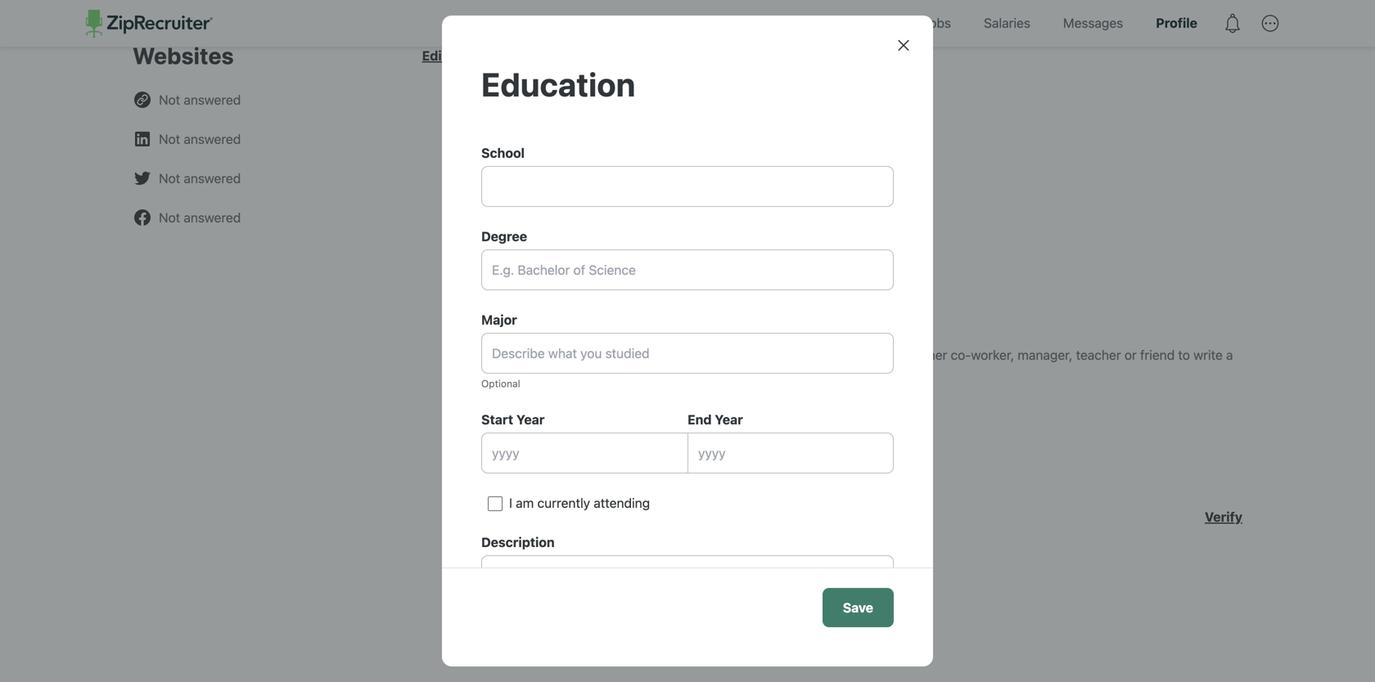 Task type: vqa. For each thing, say whether or not it's contained in the screenshot.
the Volunteer Coordinator image
no



Task type: describe. For each thing, give the bounding box(es) containing it.
education inside dialog
[[482, 65, 636, 104]]

not answered for 'linkedin' image
[[159, 131, 241, 147]]

jobs
[[923, 15, 952, 31]]

ziprecruiter image
[[86, 10, 213, 38]]

write
[[1194, 347, 1223, 363]]

unordered list image
[[482, 560, 515, 593]]

former
[[908, 347, 948, 363]]

description
[[482, 535, 555, 551]]

worker,
[[972, 347, 1015, 363]]

references
[[641, 416, 713, 432]]

for
[[625, 367, 642, 383]]

skills
[[565, 504, 624, 531]]

request references
[[586, 416, 713, 432]]

marketing
[[635, 0, 694, 16]]

jobs link
[[911, 0, 964, 47]]

salaries link
[[972, 0, 1043, 47]]

ordered list image
[[515, 560, 548, 593]]

website image
[[133, 90, 152, 110]]

profile
[[1156, 15, 1198, 31]]

optional
[[482, 378, 521, 390]]

with
[[774, 347, 798, 363]]

education dialog
[[0, 0, 1376, 683]]

year for start year
[[517, 412, 545, 428]]

verify
[[1205, 510, 1243, 525]]

1 a from the left
[[898, 347, 905, 363]]

twitter image
[[133, 169, 152, 188]]

i
[[509, 496, 513, 511]]

major
[[482, 312, 517, 328]]

ask
[[872, 347, 894, 363]]

school
[[482, 145, 525, 161]]

save button
[[823, 589, 894, 628]]

prefer
[[666, 347, 701, 363]]

end
[[688, 412, 712, 428]]

add education
[[586, 62, 678, 78]]

not answered for the twitter icon
[[159, 171, 241, 186]]

not for the website image
[[159, 92, 180, 108]]

add
[[586, 62, 611, 78]]

collaboration
[[576, 560, 637, 571]]

teacher
[[1077, 347, 1122, 363]]

answered for 'facebook' icon
[[184, 210, 241, 225]]

not answered for the website image
[[159, 92, 241, 108]]

start
[[482, 412, 513, 428]]

request references button
[[565, 404, 733, 444]]

not answered for 'facebook' icon
[[159, 210, 241, 225]]

request
[[586, 416, 638, 432]]

managers
[[604, 347, 662, 363]]

messages link
[[1051, 0, 1136, 47]]

hiring
[[565, 347, 600, 363]]

hiring managers prefer candidates with references! ask a former co-worker, manager, teacher or friend to write a reference for you.
[[565, 347, 1234, 383]]



Task type: locate. For each thing, give the bounding box(es) containing it.
linkedin image
[[133, 129, 152, 149]]

websites
[[133, 42, 234, 69]]

year for end year
[[715, 412, 743, 428]]

education inside button
[[614, 62, 678, 78]]

1 horizontal spatial year
[[715, 412, 743, 428]]

a right write
[[1227, 347, 1234, 363]]

facebook image
[[133, 208, 152, 227]]

attending
[[594, 496, 650, 511]]

answered for the website image
[[184, 92, 241, 108]]

year right start
[[517, 412, 545, 428]]

edit button
[[422, 46, 447, 65]]

not answered right 'facebook' icon
[[159, 210, 241, 225]]

answered
[[184, 92, 241, 108], [184, 131, 241, 147], [184, 171, 241, 186], [184, 210, 241, 225]]

1 answered from the top
[[184, 92, 241, 108]]

not for 'linkedin' image
[[159, 131, 180, 147]]

profile link
[[1144, 0, 1210, 47]]

1 not answered from the top
[[159, 92, 241, 108]]

answered right 'facebook' icon
[[184, 210, 241, 225]]

add education button
[[565, 51, 698, 90]]

not answered right 'linkedin' image
[[159, 131, 241, 147]]

3 not from the top
[[159, 171, 180, 186]]

degree
[[482, 229, 527, 244]]

answered right 'linkedin' image
[[184, 131, 241, 147]]

4 not from the top
[[159, 210, 180, 225]]

End Year number field
[[689, 434, 893, 473]]

4 not answered from the top
[[159, 210, 241, 225]]

not for 'facebook' icon
[[159, 210, 180, 225]]

not right the twitter icon
[[159, 171, 180, 186]]

0 horizontal spatial a
[[898, 347, 905, 363]]

reference
[[565, 367, 622, 383]]

1 horizontal spatial a
[[1227, 347, 1234, 363]]

not right 'facebook' icon
[[159, 210, 180, 225]]

2 not answered from the top
[[159, 131, 241, 147]]

co-
[[951, 347, 972, 363]]

edit
[[422, 48, 447, 63]]

start year
[[482, 412, 545, 428]]

year right end
[[715, 412, 743, 428]]

bachelor's
[[565, 0, 628, 16]]

answered right the twitter icon
[[184, 171, 241, 186]]

references!
[[802, 347, 869, 363]]

1 not from the top
[[159, 92, 180, 108]]

or
[[1125, 347, 1137, 363]]

4 answered from the top
[[184, 210, 241, 225]]

a right "ask"
[[898, 347, 905, 363]]

not for the twitter icon
[[159, 171, 180, 186]]

Degree text field
[[482, 251, 893, 290]]

3 not answered from the top
[[159, 171, 241, 186]]

,
[[628, 0, 631, 16]]

end year
[[688, 412, 743, 428]]

2 answered from the top
[[184, 131, 241, 147]]

bachelor's , marketing
[[565, 0, 694, 16]]

a
[[898, 347, 905, 363], [1227, 347, 1234, 363]]

year
[[517, 412, 545, 428], [715, 412, 743, 428]]

not answered right the twitter icon
[[159, 171, 241, 186]]

answered down websites on the top left
[[184, 92, 241, 108]]

resume
[[565, 150, 653, 177]]

am
[[516, 496, 534, 511]]

i am currently attending
[[509, 496, 650, 511]]

2 year from the left
[[715, 412, 743, 428]]

communication
[[665, 560, 738, 571]]

School text field
[[482, 167, 893, 206]]

candidates
[[705, 347, 770, 363]]

not right the website image
[[159, 92, 180, 108]]

manager,
[[1018, 347, 1073, 363]]

save
[[843, 601, 874, 616]]

to
[[1179, 347, 1191, 363]]

1 year from the left
[[517, 412, 545, 428]]

education
[[614, 62, 678, 78], [482, 65, 636, 104]]

close image
[[894, 35, 914, 55]]

answered for 'linkedin' image
[[184, 131, 241, 147]]

currently
[[538, 496, 590, 511]]

not
[[159, 92, 180, 108], [159, 131, 180, 147], [159, 171, 180, 186], [159, 210, 180, 225]]

answered for the twitter icon
[[184, 171, 241, 186]]

0 horizontal spatial year
[[517, 412, 545, 428]]

3 answered from the top
[[184, 171, 241, 186]]

messages
[[1064, 15, 1124, 31]]

Start Year number field
[[482, 434, 677, 473]]

2 a from the left
[[1227, 347, 1234, 363]]

salaries
[[984, 15, 1031, 31]]

friend
[[1141, 347, 1175, 363]]

not right 'linkedin' image
[[159, 131, 180, 147]]

2 not from the top
[[159, 131, 180, 147]]

verify button
[[1205, 508, 1243, 527]]

not answered
[[159, 92, 241, 108], [159, 131, 241, 147], [159, 171, 241, 186], [159, 210, 241, 225]]

you.
[[645, 367, 670, 383]]

Major text field
[[482, 334, 893, 373]]

not answered down websites on the top left
[[159, 92, 241, 108]]



